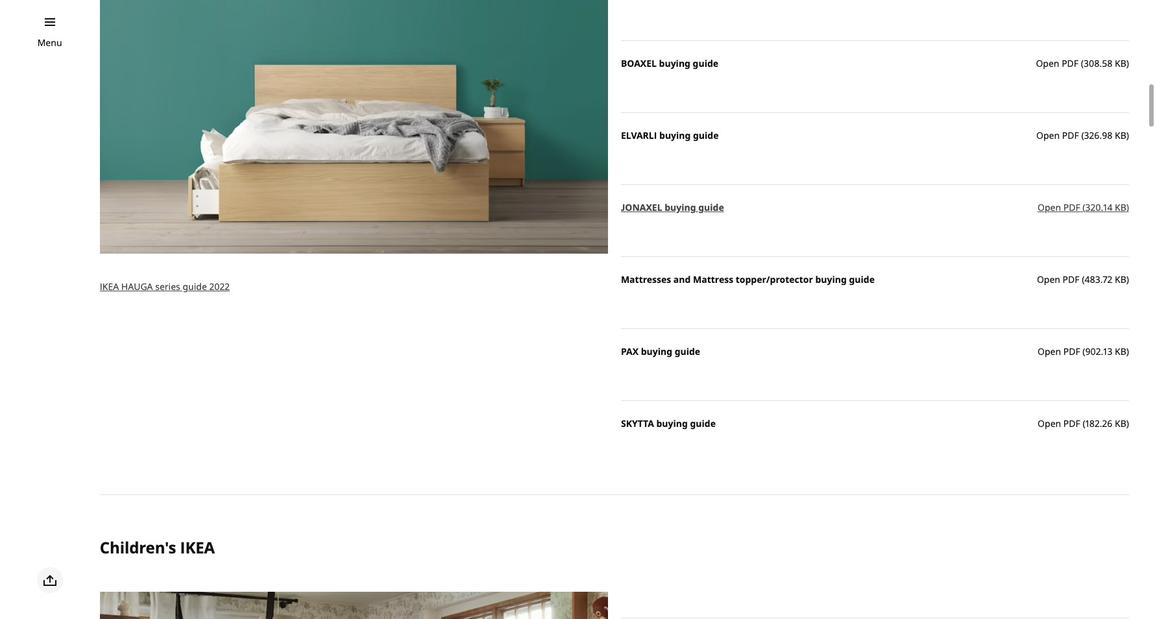 Task type: describe. For each thing, give the bounding box(es) containing it.
ikea hauga series guide 2022 link
[[100, 280, 230, 293]]

( for 902.13 kb
[[1083, 345, 1086, 358]]

open for open pdf ( 902.13 kb )
[[1038, 345, 1061, 358]]

kb for 320.14 kb
[[1115, 201, 1127, 214]]

) for 483.72 kb
[[1127, 273, 1129, 286]]

open for open pdf ( 182.26 kb )
[[1038, 418, 1061, 430]]

902.13
[[1086, 345, 1113, 358]]

boaxel buying guide
[[621, 57, 719, 70]]

buying for jonaxel buying guide
[[665, 201, 696, 214]]

( for 320.14 kb
[[1083, 201, 1086, 214]]

buying for skytta buying guide
[[656, 418, 688, 430]]

1 vertical spatial ikea
[[180, 537, 215, 558]]

( for 308.58 kb
[[1081, 57, 1084, 70]]

pdf for 326.98
[[1062, 129, 1079, 142]]

guide for pax buying guide
[[675, 345, 700, 358]]

and
[[674, 273, 691, 286]]

jonaxel
[[621, 201, 662, 214]]

buying for elvarli buying guide
[[659, 129, 691, 142]]

pdf for 483.72
[[1063, 273, 1080, 286]]

children's
[[100, 537, 176, 558]]

pdf for 320.14
[[1064, 201, 1080, 214]]

326.98
[[1084, 129, 1113, 142]]

open for open pdf ( 320.14 kb )
[[1038, 201, 1061, 214]]

open for open pdf ( 483.72 kb )
[[1037, 273, 1061, 286]]

a green wall with a natural wood bed frame and white bedlinen image
[[100, 0, 608, 254]]

kb for 326.98 kb
[[1115, 129, 1127, 142]]

0 horizontal spatial ikea
[[100, 280, 119, 293]]

( for 182.26 kb
[[1083, 418, 1086, 430]]

open for open pdf ( 326.98 kb )
[[1037, 129, 1060, 142]]

open pdf ( 182.26 kb )
[[1038, 418, 1129, 430]]

mattress
[[693, 273, 733, 286]]

pdf for 308.58
[[1062, 57, 1079, 70]]

topper/protector
[[736, 273, 813, 286]]

jonaxel buying guide
[[621, 201, 724, 214]]

skytta
[[621, 418, 654, 430]]

2022
[[209, 280, 230, 293]]

buying right the topper/protector
[[816, 273, 847, 286]]

guide for elvarli buying guide
[[693, 129, 719, 142]]

open for open pdf ( 308.58 kb )
[[1036, 57, 1060, 70]]

kb for 902.13 kb
[[1115, 345, 1127, 358]]

open pdf ( 483.72 kb )
[[1037, 273, 1129, 286]]

) for 308.58 kb
[[1127, 57, 1129, 70]]



Task type: vqa. For each thing, say whether or not it's contained in the screenshot.


Task type: locate. For each thing, give the bounding box(es) containing it.
open pdf ( 326.98 kb )
[[1037, 129, 1129, 142]]

open left 483.72
[[1037, 273, 1061, 286]]

( for 483.72 kb
[[1082, 273, 1085, 286]]

6 kb from the top
[[1115, 418, 1127, 430]]

children's ikea
[[100, 537, 215, 558]]

kb for 308.58 kb
[[1115, 57, 1127, 70]]

hauga
[[121, 280, 153, 293]]

kb right 308.58
[[1115, 57, 1127, 70]]

3 ) from the top
[[1127, 201, 1129, 214]]

5 kb from the top
[[1115, 345, 1127, 358]]

series
[[155, 280, 180, 293]]

open left '326.98'
[[1037, 129, 1060, 142]]

kb for 483.72 kb
[[1115, 273, 1127, 286]]

1 kb from the top
[[1115, 57, 1127, 70]]

guide for skytta buying guide
[[690, 418, 716, 430]]

open pdf ( 308.58 kb )
[[1036, 57, 1129, 70]]

pdf left 483.72
[[1063, 273, 1080, 286]]

guide for boaxel buying guide
[[693, 57, 719, 70]]

boaxel
[[621, 57, 657, 70]]

ikea
[[100, 280, 119, 293], [180, 537, 215, 558]]

buying right jonaxel
[[665, 201, 696, 214]]

guide
[[693, 57, 719, 70], [693, 129, 719, 142], [699, 201, 724, 214], [849, 273, 875, 286], [183, 280, 207, 293], [675, 345, 700, 358], [690, 418, 716, 430]]

open left 902.13
[[1038, 345, 1061, 358]]

) right 308.58
[[1127, 57, 1129, 70]]

buying right elvarli
[[659, 129, 691, 142]]

4 ) from the top
[[1127, 273, 1129, 286]]

2 ) from the top
[[1127, 129, 1129, 142]]

kb right 483.72
[[1115, 273, 1127, 286]]

open left "320.14"
[[1038, 201, 1061, 214]]

ikea hauga series guide 2022
[[100, 280, 230, 293]]

1 horizontal spatial ikea
[[180, 537, 215, 558]]

) for 902.13 kb
[[1127, 345, 1129, 358]]

buying right "pax"
[[641, 345, 672, 358]]

kb right '182.26'
[[1115, 418, 1127, 430]]

) for 182.26 kb
[[1127, 418, 1129, 430]]

1 ) from the top
[[1127, 57, 1129, 70]]

buying right boaxel
[[659, 57, 691, 70]]

4 kb from the top
[[1115, 273, 1127, 286]]

open left '182.26'
[[1038, 418, 1061, 430]]

ikea right children's
[[180, 537, 215, 558]]

) for 326.98 kb
[[1127, 129, 1129, 142]]

pdf left '326.98'
[[1062, 129, 1079, 142]]

elvarli
[[621, 129, 657, 142]]

182.26
[[1086, 418, 1113, 430]]

buying right skytta
[[656, 418, 688, 430]]

pdf left '182.26'
[[1064, 418, 1081, 430]]

menu
[[37, 36, 62, 49]]

kb for 182.26 kb
[[1115, 418, 1127, 430]]

2 kb from the top
[[1115, 129, 1127, 142]]

pax
[[621, 345, 639, 358]]

pdf for 902.13
[[1064, 345, 1080, 358]]

kb right 902.13
[[1115, 345, 1127, 358]]

ikea left hauga
[[100, 280, 119, 293]]

) right 902.13
[[1127, 345, 1129, 358]]

pdf for 182.26
[[1064, 418, 1081, 430]]

buying
[[659, 57, 691, 70], [659, 129, 691, 142], [665, 201, 696, 214], [816, 273, 847, 286], [641, 345, 672, 358], [656, 418, 688, 430]]

pdf left 902.13
[[1064, 345, 1080, 358]]

0 vertical spatial ikea
[[100, 280, 119, 293]]

skytta buying guide
[[621, 418, 716, 430]]

open pdf ( 320.14 kb )
[[1038, 201, 1129, 214]]

menu button
[[37, 36, 62, 50]]

open pdf ( 902.13 kb )
[[1038, 345, 1129, 358]]

320.14
[[1086, 201, 1113, 214]]

open left 308.58
[[1036, 57, 1060, 70]]

) right '182.26'
[[1127, 418, 1129, 430]]

) right 483.72
[[1127, 273, 1129, 286]]

a children's room with stuffed animals and a bunk bed with a canopy image
[[100, 592, 608, 619]]

pdf
[[1062, 57, 1079, 70], [1062, 129, 1079, 142], [1064, 201, 1080, 214], [1063, 273, 1080, 286], [1064, 345, 1080, 358], [1064, 418, 1081, 430]]

guide for jonaxel buying guide
[[699, 201, 724, 214]]

kb right "320.14"
[[1115, 201, 1127, 214]]

5 ) from the top
[[1127, 345, 1129, 358]]

3 kb from the top
[[1115, 201, 1127, 214]]

(
[[1081, 57, 1084, 70], [1082, 129, 1084, 142], [1083, 201, 1086, 214], [1082, 273, 1085, 286], [1083, 345, 1086, 358], [1083, 418, 1086, 430]]

buying for boaxel buying guide
[[659, 57, 691, 70]]

buying for pax buying guide
[[641, 345, 672, 358]]

open
[[1036, 57, 1060, 70], [1037, 129, 1060, 142], [1038, 201, 1061, 214], [1037, 273, 1061, 286], [1038, 345, 1061, 358], [1038, 418, 1061, 430]]

pdf left "320.14"
[[1064, 201, 1080, 214]]

)
[[1127, 57, 1129, 70], [1127, 129, 1129, 142], [1127, 201, 1129, 214], [1127, 273, 1129, 286], [1127, 345, 1129, 358], [1127, 418, 1129, 430]]

mattresses
[[621, 273, 671, 286]]

elvarli buying guide
[[621, 129, 719, 142]]

kb
[[1115, 57, 1127, 70], [1115, 129, 1127, 142], [1115, 201, 1127, 214], [1115, 273, 1127, 286], [1115, 345, 1127, 358], [1115, 418, 1127, 430]]

) right "320.14"
[[1127, 201, 1129, 214]]

( for 326.98 kb
[[1082, 129, 1084, 142]]

) right '326.98'
[[1127, 129, 1129, 142]]

483.72
[[1085, 273, 1113, 286]]

pdf left 308.58
[[1062, 57, 1079, 70]]

kb right '326.98'
[[1115, 129, 1127, 142]]

6 ) from the top
[[1127, 418, 1129, 430]]

) for 320.14 kb
[[1127, 201, 1129, 214]]

pax buying guide
[[621, 345, 700, 358]]

308.58
[[1084, 57, 1113, 70]]

mattresses and mattress topper/protector buying guide
[[621, 273, 875, 286]]



